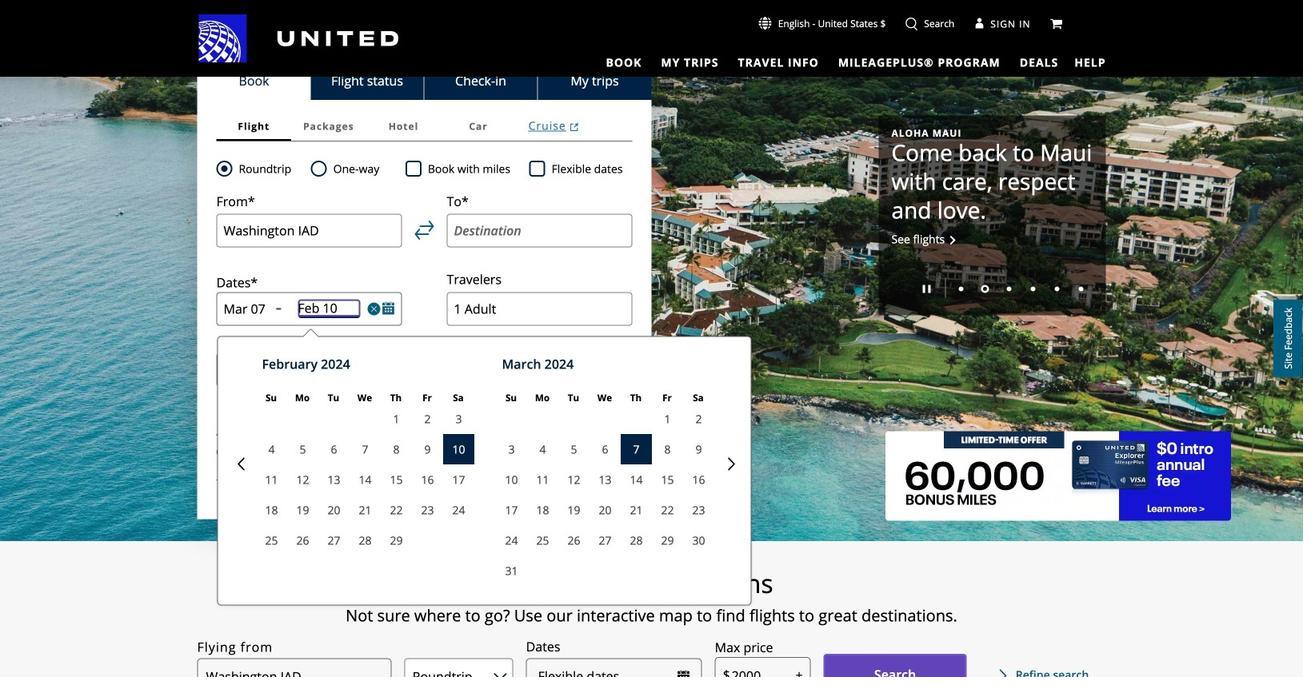 Task type: vqa. For each thing, say whether or not it's contained in the screenshot.
reverse origin and destination "icon"
yes



Task type: locate. For each thing, give the bounding box(es) containing it.
one way flight search element
[[327, 159, 380, 178]]

not sure where to go? use our interactive map to find flights to great destinations. element
[[105, 607, 1198, 626]]

Origin text field
[[216, 214, 402, 248]]

slide 3 of 6 image
[[1007, 287, 1012, 292]]

view cart, click to view list of recently searched saved trips. image
[[1050, 17, 1063, 30]]

tab list
[[597, 48, 1062, 72], [197, 62, 652, 100], [216, 111, 633, 142]]

slide 5 of 6 image
[[1055, 287, 1060, 292]]

slide 6 of 6 image
[[1079, 287, 1084, 292]]

Departure text field
[[224, 301, 269, 318]]

Return text field
[[298, 300, 360, 319]]

book with miles element
[[406, 159, 529, 178]]

explore destinations element
[[105, 568, 1198, 600]]

navigation
[[0, 14, 1304, 72]]

move forward to switch to the next month. image
[[725, 458, 738, 471]]

move backward to switch to the previous month. image
[[235, 458, 248, 471]]

Destination text field
[[447, 214, 633, 248]]

flexible dates image
[[678, 671, 690, 678]]

main content
[[0, 0, 1304, 678]]

None text field
[[715, 658, 811, 678]]



Task type: describe. For each thing, give the bounding box(es) containing it.
carousel buttons element
[[892, 273, 1094, 303]]

reverse origin and destination image
[[415, 221, 434, 240]]

please enter the max price in the input text or tab to access the slider to set the max price. element
[[715, 639, 773, 658]]

slide 4 of 6 image
[[1031, 287, 1036, 292]]

currently in english united states	$ enter to change image
[[759, 17, 772, 30]]

slide 2 of 6 image
[[981, 285, 989, 293]]

calendar application
[[222, 337, 1206, 605]]

pause image
[[923, 285, 931, 293]]

Flying from text field
[[197, 659, 392, 678]]

slide 1 of 6 image
[[959, 287, 964, 292]]

round trip flight search element
[[232, 159, 291, 178]]

united logo link to homepage image
[[199, 14, 399, 62]]

flying from element
[[197, 638, 273, 657]]



